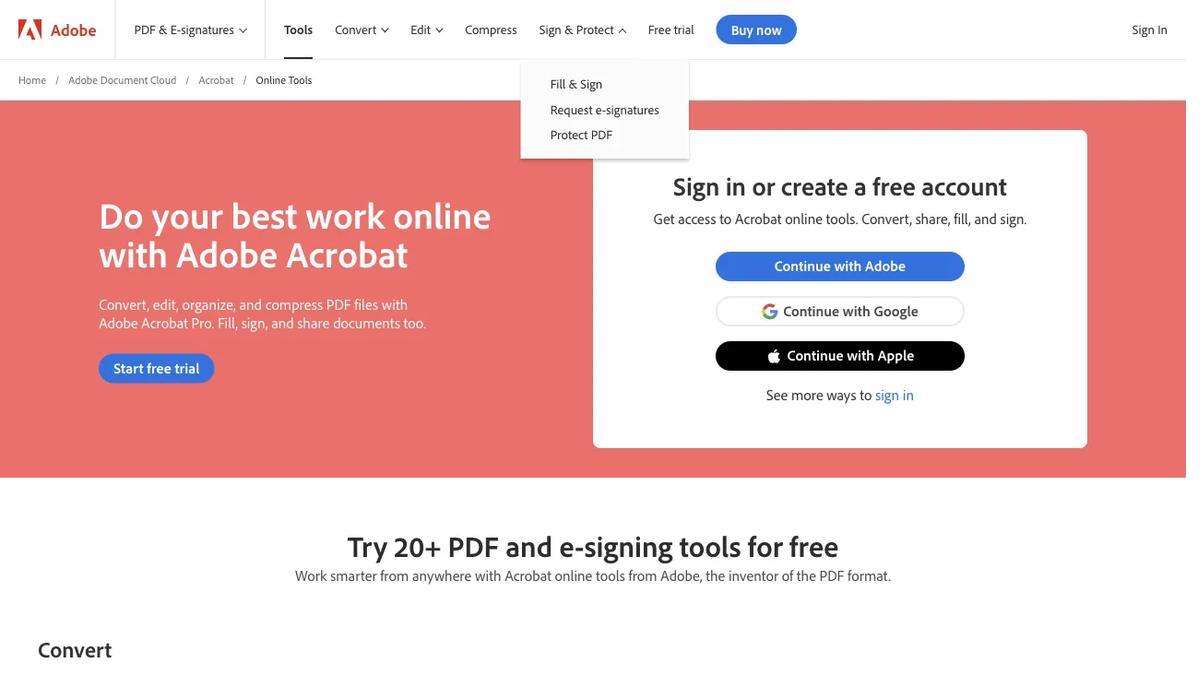 Task type: vqa. For each thing, say whether or not it's contained in the screenshot.
The Pdf inside Edit PDF link
no



Task type: describe. For each thing, give the bounding box(es) containing it.
free trial
[[649, 21, 695, 38]]

start free trial link
[[99, 354, 215, 383]]

best
[[231, 191, 297, 237]]

protect pdf
[[551, 127, 613, 143]]

0 vertical spatial tools
[[680, 527, 742, 565]]

for
[[748, 527, 783, 565]]

work
[[295, 566, 327, 585]]

smarter
[[331, 566, 377, 585]]

continue with google link
[[716, 296, 965, 327]]

do
[[99, 191, 143, 237]]

and inside try 20+ pdf and e-signing tools for free work smarter from anywhere with acrobat online tools from adobe, the inventor of the pdf format.
[[506, 527, 553, 565]]

fill & sign
[[551, 76, 603, 92]]

cloud
[[150, 72, 177, 86]]

with left the apple
[[847, 346, 875, 364]]

fill & sign link
[[521, 71, 689, 97]]

compress
[[465, 21, 517, 37]]

& for pdf
[[159, 21, 168, 38]]

acrobat inside the sign in or create a free account get access to acrobat online tools. convert, share, fill, and sign.
[[736, 209, 782, 228]]

sign & protect button
[[521, 0, 630, 59]]

edit button
[[393, 0, 447, 59]]

sign in or create a free account get access to acrobat online tools. convert, share, fill, and sign.
[[654, 169, 1027, 228]]

to inside the sign in or create a free account get access to acrobat online tools. convert, share, fill, and sign.
[[720, 209, 732, 228]]

sign & protect
[[540, 21, 614, 37]]

organize,
[[182, 295, 236, 313]]

pdf inside dropdown button
[[134, 21, 156, 38]]

acrobat right cloud
[[199, 72, 234, 86]]

online inside try 20+ pdf and e-signing tools for free work smarter from anywhere with acrobat online tools from adobe, the inventor of the pdf format.
[[555, 566, 593, 585]]

convert, edit, organize, and compress pdf files with adobe acrobat pro. fill, sign, and share documents too.
[[99, 295, 426, 332]]

see more ways to sign in
[[767, 386, 915, 404]]

with left google
[[843, 301, 871, 320]]

continue for continue with google
[[784, 301, 840, 320]]

format.
[[848, 566, 891, 585]]

online inside do your best work online with adobe acrobat
[[393, 191, 491, 237]]

continue for continue with apple
[[788, 346, 844, 364]]

tools.
[[827, 209, 859, 228]]

fill,
[[954, 209, 972, 228]]

ways
[[827, 386, 857, 404]]

more
[[792, 386, 824, 404]]

e-
[[171, 21, 181, 38]]

online inside the sign in or create a free account get access to acrobat online tools. convert, share, fill, and sign.
[[786, 209, 823, 228]]

of
[[782, 566, 794, 585]]

group containing fill & sign
[[521, 59, 689, 159]]

0 vertical spatial trial
[[674, 21, 695, 38]]

with inside try 20+ pdf and e-signing tools for free work smarter from anywhere with acrobat online tools from adobe, the inventor of the pdf format.
[[475, 566, 502, 585]]

share
[[298, 313, 330, 332]]

sign for in
[[1133, 21, 1155, 37]]

convert, inside the sign in or create a free account get access to acrobat online tools. convert, share, fill, and sign.
[[862, 209, 913, 228]]

start
[[114, 358, 144, 377]]

try 20+ pdf and e-signing tools for free work smarter from anywhere with acrobat online tools from adobe, the inventor of the pdf format.
[[295, 527, 891, 585]]

sign in button
[[1129, 14, 1172, 45]]

adobe inside convert, edit, organize, and compress pdf files with adobe acrobat pro. fill, sign, and share documents too.
[[99, 313, 138, 332]]

sign up request e-signatures
[[581, 76, 603, 92]]

work
[[306, 191, 385, 237]]

start free trial
[[114, 358, 200, 377]]

continue with google
[[784, 301, 919, 320]]

e- inside try 20+ pdf and e-signing tools for free work smarter from anywhere with acrobat online tools from adobe, the inventor of the pdf format.
[[560, 527, 585, 565]]

sign,
[[241, 313, 268, 332]]

signatures inside group
[[607, 101, 660, 117]]

0 horizontal spatial convert
[[38, 635, 112, 663]]

continue with apple
[[788, 346, 915, 364]]

online
[[256, 72, 286, 86]]

2 from from the left
[[629, 566, 658, 585]]

anywhere
[[413, 566, 472, 585]]

pdf & e-signatures button
[[116, 0, 265, 59]]

account
[[922, 169, 1008, 201]]

1 horizontal spatial to
[[860, 386, 873, 404]]

too.
[[404, 313, 426, 332]]

edit,
[[153, 295, 179, 313]]

pdf inside convert, edit, organize, and compress pdf files with adobe acrobat pro. fill, sign, and share documents too.
[[327, 295, 351, 313]]

get
[[654, 209, 675, 228]]

signatures inside dropdown button
[[181, 21, 234, 38]]

acrobat inside try 20+ pdf and e-signing tools for free work smarter from anywhere with acrobat online tools from adobe, the inventor of the pdf format.
[[505, 566, 552, 585]]

sign in
[[1133, 21, 1168, 37]]

a
[[855, 169, 867, 201]]

adobe up google
[[866, 256, 906, 275]]

tools inside 'tools' link
[[284, 21, 313, 38]]

share,
[[916, 209, 951, 228]]

1 the from the left
[[706, 566, 726, 585]]

sign
[[876, 386, 900, 404]]

sign in link
[[876, 386, 915, 404]]

adobe document cloud
[[68, 72, 177, 86]]

pdf down request e-signatures link
[[591, 127, 613, 143]]

files
[[355, 295, 378, 313]]

20+
[[394, 527, 441, 565]]

fill,
[[218, 313, 238, 332]]

apple
[[878, 346, 915, 364]]

documents
[[333, 313, 400, 332]]

compress link
[[447, 0, 521, 59]]



Task type: locate. For each thing, give the bounding box(es) containing it.
protect pdf link
[[521, 122, 689, 147]]

request e-signatures link
[[521, 97, 689, 122]]

0 vertical spatial free
[[873, 169, 916, 201]]

continue for continue with adobe
[[775, 256, 831, 275]]

to right access at right
[[720, 209, 732, 228]]

adobe link
[[0, 0, 115, 59]]

the
[[706, 566, 726, 585], [797, 566, 817, 585]]

continue up continue with google link in the right top of the page
[[775, 256, 831, 275]]

sign for in
[[674, 169, 720, 201]]

adobe
[[51, 19, 96, 40], [68, 72, 98, 86], [177, 230, 278, 276], [866, 256, 906, 275], [99, 313, 138, 332]]

signatures
[[181, 21, 234, 38], [607, 101, 660, 117]]

in left 'or'
[[726, 169, 747, 201]]

0 horizontal spatial in
[[726, 169, 747, 201]]

convert
[[335, 21, 377, 37], [38, 635, 112, 663]]

with up continue with google
[[835, 256, 862, 275]]

0 vertical spatial convert
[[335, 21, 377, 37]]

1 horizontal spatial e-
[[596, 101, 607, 117]]

2 vertical spatial continue
[[788, 346, 844, 364]]

tools up online tools
[[284, 21, 313, 38]]

pdf & e-signatures
[[134, 21, 234, 38]]

the right the adobe,
[[706, 566, 726, 585]]

1 horizontal spatial the
[[797, 566, 817, 585]]

trial down the pro.
[[175, 358, 200, 377]]

create
[[782, 169, 849, 201]]

free right a
[[873, 169, 916, 201]]

with right files on the top left
[[382, 295, 408, 313]]

acrobat left the pro.
[[142, 313, 188, 332]]

group
[[521, 59, 689, 159]]

& left 'e-'
[[159, 21, 168, 38]]

0 horizontal spatial signatures
[[181, 21, 234, 38]]

from down 20+
[[380, 566, 409, 585]]

pdf left 'e-'
[[134, 21, 156, 38]]

to left sign on the right
[[860, 386, 873, 404]]

with right anywhere
[[475, 566, 502, 585]]

google
[[874, 301, 919, 320]]

1 horizontal spatial online
[[555, 566, 593, 585]]

access
[[678, 209, 717, 228]]

to
[[720, 209, 732, 228], [860, 386, 873, 404]]

1 horizontal spatial free
[[790, 527, 839, 565]]

0 horizontal spatial tools
[[596, 566, 625, 585]]

tools right online
[[289, 72, 312, 86]]

1 horizontal spatial convert
[[335, 21, 377, 37]]

protect down request
[[551, 127, 588, 143]]

2 vertical spatial free
[[790, 527, 839, 565]]

0 vertical spatial protect
[[577, 21, 614, 37]]

see
[[767, 386, 788, 404]]

1 from from the left
[[380, 566, 409, 585]]

acrobat inside do your best work online with adobe acrobat
[[286, 230, 408, 276]]

free
[[649, 21, 671, 38]]

and inside the sign in or create a free account get access to acrobat online tools. convert, share, fill, and sign.
[[975, 209, 998, 228]]

continue
[[775, 256, 831, 275], [784, 301, 840, 320], [788, 346, 844, 364]]

home
[[18, 72, 46, 86]]

adobe up adobe document cloud
[[51, 19, 96, 40]]

0 horizontal spatial to
[[720, 209, 732, 228]]

0 horizontal spatial free
[[147, 358, 171, 377]]

home link
[[18, 72, 46, 87]]

1 vertical spatial tools
[[289, 72, 312, 86]]

free inside the sign in or create a free account get access to acrobat online tools. convert, share, fill, and sign.
[[873, 169, 916, 201]]

0 vertical spatial tools
[[284, 21, 313, 38]]

1 vertical spatial free
[[147, 358, 171, 377]]

1 vertical spatial trial
[[175, 358, 200, 377]]

0 horizontal spatial online
[[393, 191, 491, 237]]

1 horizontal spatial trial
[[674, 21, 695, 38]]

0 vertical spatial in
[[726, 169, 747, 201]]

sign inside popup button
[[540, 21, 562, 37]]

2 horizontal spatial online
[[786, 209, 823, 228]]

pdf left files on the top left
[[327, 295, 351, 313]]

acrobat up files on the top left
[[286, 230, 408, 276]]

sign.
[[1001, 209, 1027, 228]]

1 vertical spatial in
[[903, 386, 915, 404]]

adobe up organize,
[[177, 230, 278, 276]]

0 vertical spatial convert,
[[862, 209, 913, 228]]

the right "of"
[[797, 566, 817, 585]]

1 horizontal spatial tools
[[680, 527, 742, 565]]

in inside the sign in or create a free account get access to acrobat online tools. convert, share, fill, and sign.
[[726, 169, 747, 201]]

trial right "free"
[[674, 21, 695, 38]]

&
[[565, 21, 574, 37], [159, 21, 168, 38], [569, 76, 578, 92]]

continue up more
[[788, 346, 844, 364]]

1 vertical spatial tools
[[596, 566, 625, 585]]

0 horizontal spatial the
[[706, 566, 726, 585]]

request
[[551, 101, 593, 117]]

sign for &
[[540, 21, 562, 37]]

sign inside the sign in or create a free account get access to acrobat online tools. convert, share, fill, and sign.
[[674, 169, 720, 201]]

1 horizontal spatial convert,
[[862, 209, 913, 228]]

0 vertical spatial to
[[720, 209, 732, 228]]

free inside try 20+ pdf and e-signing tools for free work smarter from anywhere with acrobat online tools from adobe, the inventor of the pdf format.
[[790, 527, 839, 565]]

with inside do your best work online with adobe acrobat
[[99, 230, 168, 276]]

acrobat right anywhere
[[505, 566, 552, 585]]

e-
[[596, 101, 607, 117], [560, 527, 585, 565]]

inventor
[[729, 566, 779, 585]]

from
[[380, 566, 409, 585], [629, 566, 658, 585]]

your
[[152, 191, 223, 237]]

fill
[[551, 76, 566, 92]]

pdf up anywhere
[[448, 527, 499, 565]]

convert, down a
[[862, 209, 913, 228]]

continue with adobe link
[[716, 252, 965, 281]]

1 vertical spatial e-
[[560, 527, 585, 565]]

protect inside popup button
[[577, 21, 614, 37]]

& inside dropdown button
[[159, 21, 168, 38]]

convert, left edit,
[[99, 295, 149, 313]]

0 vertical spatial continue
[[775, 256, 831, 275]]

acrobat link
[[199, 72, 234, 87]]

& inside popup button
[[565, 21, 574, 37]]

protect
[[577, 21, 614, 37], [551, 127, 588, 143]]

& right fill
[[569, 76, 578, 92]]

document
[[100, 72, 148, 86]]

continue with adobe
[[775, 256, 906, 275]]

& up fill & sign
[[565, 21, 574, 37]]

online
[[393, 191, 491, 237], [786, 209, 823, 228], [555, 566, 593, 585]]

0 vertical spatial signatures
[[181, 21, 234, 38]]

free
[[873, 169, 916, 201], [147, 358, 171, 377], [790, 527, 839, 565]]

online tools
[[256, 72, 312, 86]]

1 vertical spatial protect
[[551, 127, 588, 143]]

in
[[1158, 21, 1168, 37]]

adobe left document
[[68, 72, 98, 86]]

sign left in
[[1133, 21, 1155, 37]]

or
[[753, 169, 776, 201]]

tools
[[284, 21, 313, 38], [289, 72, 312, 86]]

convert, inside convert, edit, organize, and compress pdf files with adobe acrobat pro. fill, sign, and share documents too.
[[99, 295, 149, 313]]

tools link
[[266, 0, 317, 59]]

sign up access at right
[[674, 169, 720, 201]]

adobe document cloud link
[[68, 72, 177, 87]]

sign up fill
[[540, 21, 562, 37]]

continue down continue with adobe link
[[784, 301, 840, 320]]

edit
[[411, 21, 431, 37]]

with
[[99, 230, 168, 276], [835, 256, 862, 275], [382, 295, 408, 313], [843, 301, 871, 320], [847, 346, 875, 364], [475, 566, 502, 585]]

acrobat
[[199, 72, 234, 86], [736, 209, 782, 228], [286, 230, 408, 276], [142, 313, 188, 332], [505, 566, 552, 585]]

and
[[975, 209, 998, 228], [239, 295, 262, 313], [271, 313, 294, 332], [506, 527, 553, 565]]

tools down signing
[[596, 566, 625, 585]]

1 vertical spatial continue
[[784, 301, 840, 320]]

try
[[348, 527, 388, 565]]

from down signing
[[629, 566, 658, 585]]

1 vertical spatial to
[[860, 386, 873, 404]]

pdf left format.
[[820, 566, 845, 585]]

compress
[[266, 295, 323, 313]]

free right start
[[147, 358, 171, 377]]

adobe inside do your best work online with adobe acrobat
[[177, 230, 278, 276]]

2 horizontal spatial free
[[873, 169, 916, 201]]

protect up fill & sign link
[[577, 21, 614, 37]]

1 vertical spatial signatures
[[607, 101, 660, 117]]

0 horizontal spatial from
[[380, 566, 409, 585]]

signatures up acrobat 'link'
[[181, 21, 234, 38]]

sign
[[540, 21, 562, 37], [1133, 21, 1155, 37], [581, 76, 603, 92], [674, 169, 720, 201]]

continue with apple link
[[716, 341, 965, 371]]

convert,
[[862, 209, 913, 228], [99, 295, 149, 313]]

do your best work online with adobe acrobat
[[99, 191, 491, 276]]

with up edit,
[[99, 230, 168, 276]]

0 horizontal spatial e-
[[560, 527, 585, 565]]

2 the from the left
[[797, 566, 817, 585]]

tools up the adobe,
[[680, 527, 742, 565]]

sign inside 'button'
[[1133, 21, 1155, 37]]

adobe up start
[[99, 313, 138, 332]]

free up "of"
[[790, 527, 839, 565]]

adobe,
[[661, 566, 703, 585]]

1 horizontal spatial signatures
[[607, 101, 660, 117]]

free trial link
[[630, 0, 698, 59]]

0 horizontal spatial trial
[[175, 358, 200, 377]]

1 horizontal spatial from
[[629, 566, 658, 585]]

request e-signatures
[[551, 101, 660, 117]]

acrobat down 'or'
[[736, 209, 782, 228]]

acrobat inside convert, edit, organize, and compress pdf files with adobe acrobat pro. fill, sign, and share documents too.
[[142, 313, 188, 332]]

1 vertical spatial convert
[[38, 635, 112, 663]]

& for fill
[[569, 76, 578, 92]]

with inside convert, edit, organize, and compress pdf files with adobe acrobat pro. fill, sign, and share documents too.
[[382, 295, 408, 313]]

signatures down fill & sign link
[[607, 101, 660, 117]]

0 vertical spatial e-
[[596, 101, 607, 117]]

1 horizontal spatial in
[[903, 386, 915, 404]]

convert inside convert 'popup button'
[[335, 21, 377, 37]]

pro.
[[192, 313, 214, 332]]

1 vertical spatial convert,
[[99, 295, 149, 313]]

trial
[[674, 21, 695, 38], [175, 358, 200, 377]]

in right sign on the right
[[903, 386, 915, 404]]

0 horizontal spatial convert,
[[99, 295, 149, 313]]

& for sign
[[565, 21, 574, 37]]

convert button
[[317, 0, 393, 59]]

signing
[[585, 527, 673, 565]]



